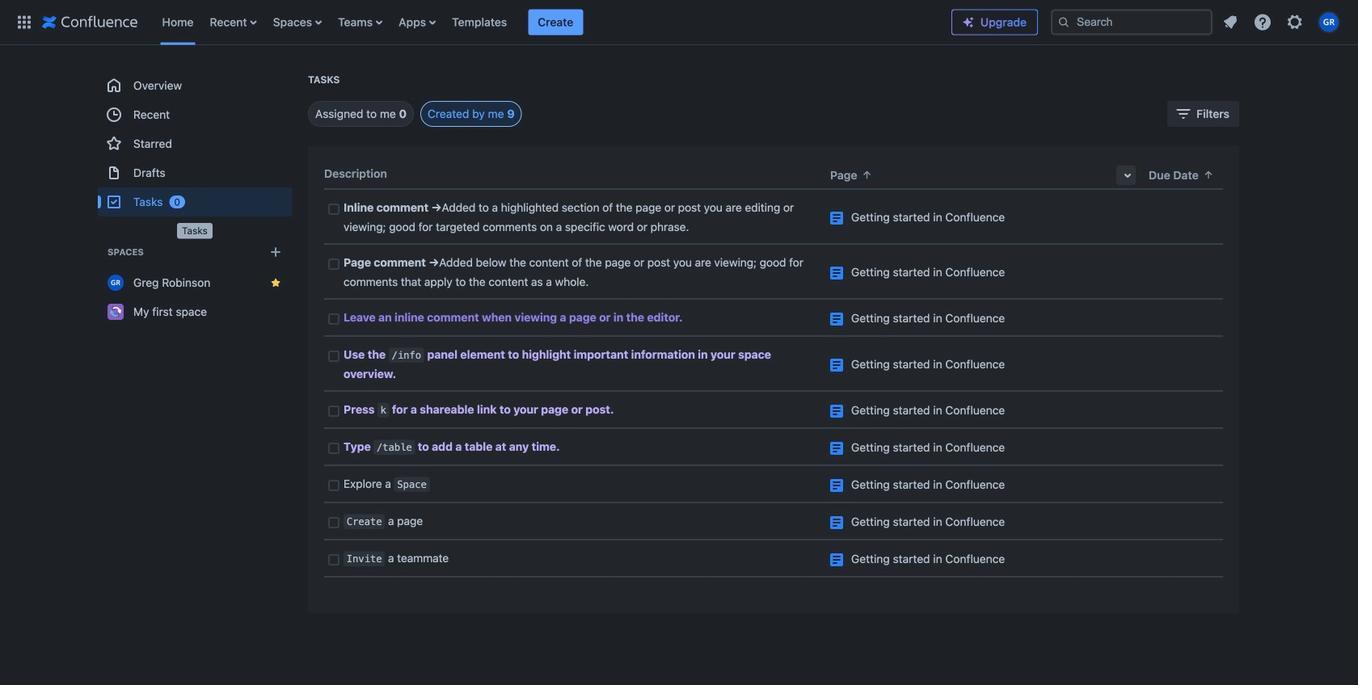 Task type: describe. For each thing, give the bounding box(es) containing it.
global element
[[10, 0, 952, 45]]

ascending sorting icon date image
[[1203, 169, 1216, 182]]

unstar this space image
[[269, 277, 282, 290]]

list for appswitcher icon
[[154, 0, 952, 45]]

1 page title icon image from the top
[[831, 212, 844, 225]]

Search field
[[1051, 9, 1213, 35]]

premium image
[[962, 16, 975, 29]]

create a space image
[[266, 243, 286, 262]]



Task type: vqa. For each thing, say whether or not it's contained in the screenshot.
seventh page title icon from the bottom
yes



Task type: locate. For each thing, give the bounding box(es) containing it.
1 horizontal spatial list
[[1216, 8, 1349, 37]]

7 page title icon image from the top
[[831, 480, 844, 493]]

5 page title icon image from the top
[[831, 405, 844, 418]]

notification icon image
[[1221, 13, 1241, 32]]

settings icon image
[[1286, 13, 1305, 32]]

appswitcher icon image
[[15, 13, 34, 32]]

list
[[154, 0, 952, 45], [1216, 8, 1349, 37]]

banner
[[0, 0, 1359, 45]]

page title icon image
[[831, 212, 844, 225], [831, 267, 844, 280], [831, 313, 844, 326], [831, 359, 844, 372], [831, 405, 844, 418], [831, 442, 844, 455], [831, 480, 844, 493], [831, 517, 844, 530], [831, 554, 844, 567]]

4 page title icon image from the top
[[831, 359, 844, 372]]

help icon image
[[1254, 13, 1273, 32]]

3 page title icon image from the top
[[831, 313, 844, 326]]

list item
[[528, 9, 583, 35]]

group
[[98, 71, 292, 217]]

list for premium icon
[[1216, 8, 1349, 37]]

8 page title icon image from the top
[[831, 517, 844, 530]]

tab list
[[289, 101, 522, 127]]

None search field
[[1051, 9, 1213, 35]]

2 page title icon image from the top
[[831, 267, 844, 280]]

6 page title icon image from the top
[[831, 442, 844, 455]]

9 page title icon image from the top
[[831, 554, 844, 567]]

search image
[[1058, 16, 1071, 29]]

confluence image
[[42, 13, 138, 32], [42, 13, 138, 32]]

0 horizontal spatial list
[[154, 0, 952, 45]]

ascending sorting icon page image
[[861, 169, 874, 182]]

list item inside list
[[528, 9, 583, 35]]



